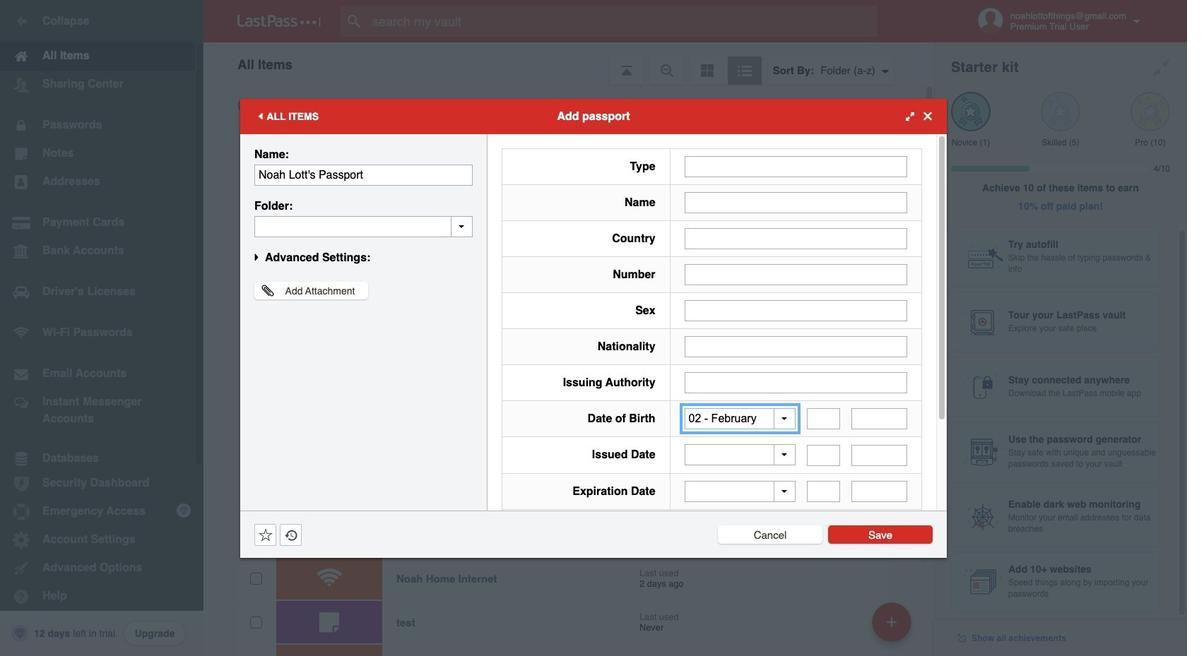 Task type: locate. For each thing, give the bounding box(es) containing it.
new item navigation
[[867, 599, 920, 656]]

dialog
[[240, 99, 947, 613]]

None text field
[[684, 156, 907, 177], [254, 164, 473, 185], [254, 216, 473, 237], [684, 228, 907, 249], [684, 300, 907, 321], [684, 372, 907, 393], [807, 408, 840, 430], [852, 408, 907, 430], [807, 445, 840, 466], [852, 445, 907, 466], [852, 481, 907, 502], [684, 156, 907, 177], [254, 164, 473, 185], [254, 216, 473, 237], [684, 228, 907, 249], [684, 300, 907, 321], [684, 372, 907, 393], [807, 408, 840, 430], [852, 408, 907, 430], [807, 445, 840, 466], [852, 445, 907, 466], [852, 481, 907, 502]]

main navigation navigation
[[0, 0, 204, 656]]

None text field
[[684, 192, 907, 213], [684, 264, 907, 285], [684, 336, 907, 357], [807, 481, 840, 502], [684, 192, 907, 213], [684, 264, 907, 285], [684, 336, 907, 357], [807, 481, 840, 502]]



Task type: vqa. For each thing, say whether or not it's contained in the screenshot.
Main navigation Navigation
yes



Task type: describe. For each thing, give the bounding box(es) containing it.
vault options navigation
[[204, 42, 934, 85]]

search my vault text field
[[341, 6, 905, 37]]

Search search field
[[341, 6, 905, 37]]

lastpass image
[[237, 15, 321, 28]]

new item image
[[887, 617, 897, 627]]



